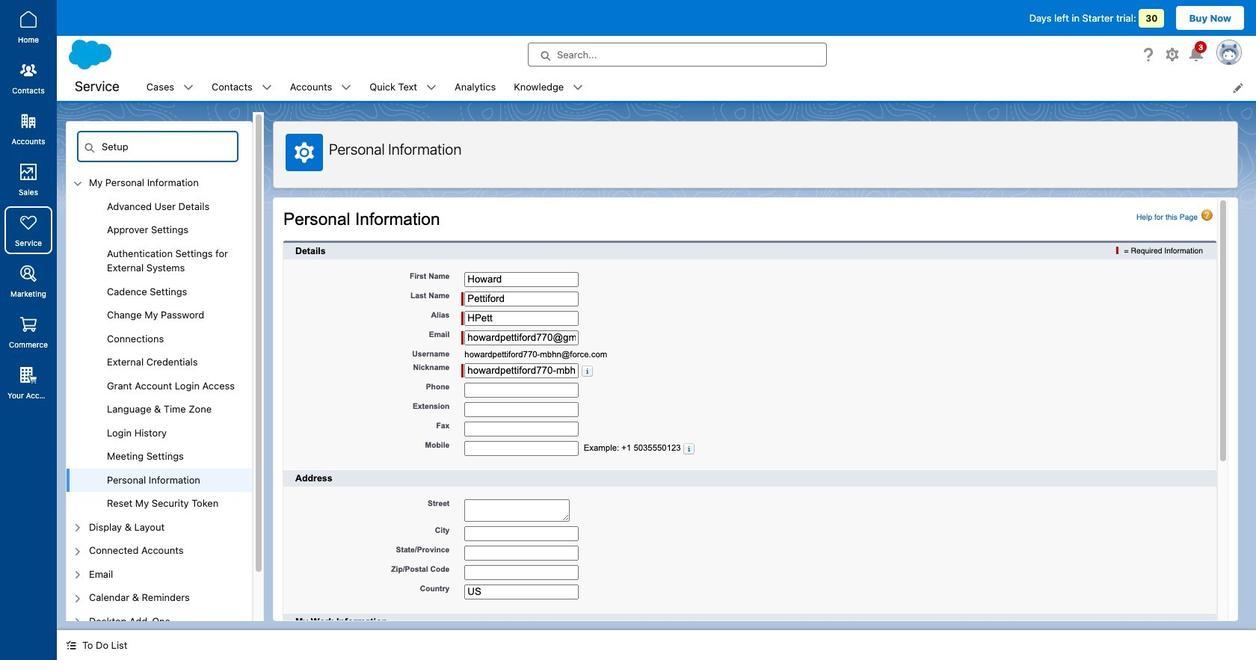 Task type: locate. For each thing, give the bounding box(es) containing it.
0 horizontal spatial text default image
[[66, 640, 76, 651]]

list item
[[138, 73, 203, 101], [203, 73, 281, 101], [281, 73, 361, 101], [361, 73, 446, 101], [505, 73, 592, 101]]

group
[[67, 195, 252, 516]]

4 text default image from the left
[[573, 83, 583, 93]]

my personal information tree item
[[67, 171, 252, 516]]

text default image
[[183, 83, 194, 93], [261, 83, 272, 93], [341, 83, 352, 93], [573, 83, 583, 93]]

0 vertical spatial text default image
[[426, 83, 437, 93]]

1 horizontal spatial text default image
[[426, 83, 437, 93]]

list
[[138, 73, 1256, 101]]

text default image
[[426, 83, 437, 93], [66, 640, 76, 651]]

setup tree tree
[[67, 171, 252, 660]]

1 list item from the left
[[138, 73, 203, 101]]



Task type: describe. For each thing, give the bounding box(es) containing it.
3 text default image from the left
[[341, 83, 352, 93]]

5 list item from the left
[[505, 73, 592, 101]]

2 list item from the left
[[203, 73, 281, 101]]

personal information tree item
[[67, 468, 252, 492]]

4 list item from the left
[[361, 73, 446, 101]]

Quick Find search field
[[77, 131, 239, 162]]

1 vertical spatial text default image
[[66, 640, 76, 651]]

3 list item from the left
[[281, 73, 361, 101]]

1 text default image from the left
[[183, 83, 194, 93]]

2 text default image from the left
[[261, 83, 272, 93]]



Task type: vqa. For each thing, say whether or not it's contained in the screenshot.
3rd list item from right
yes



